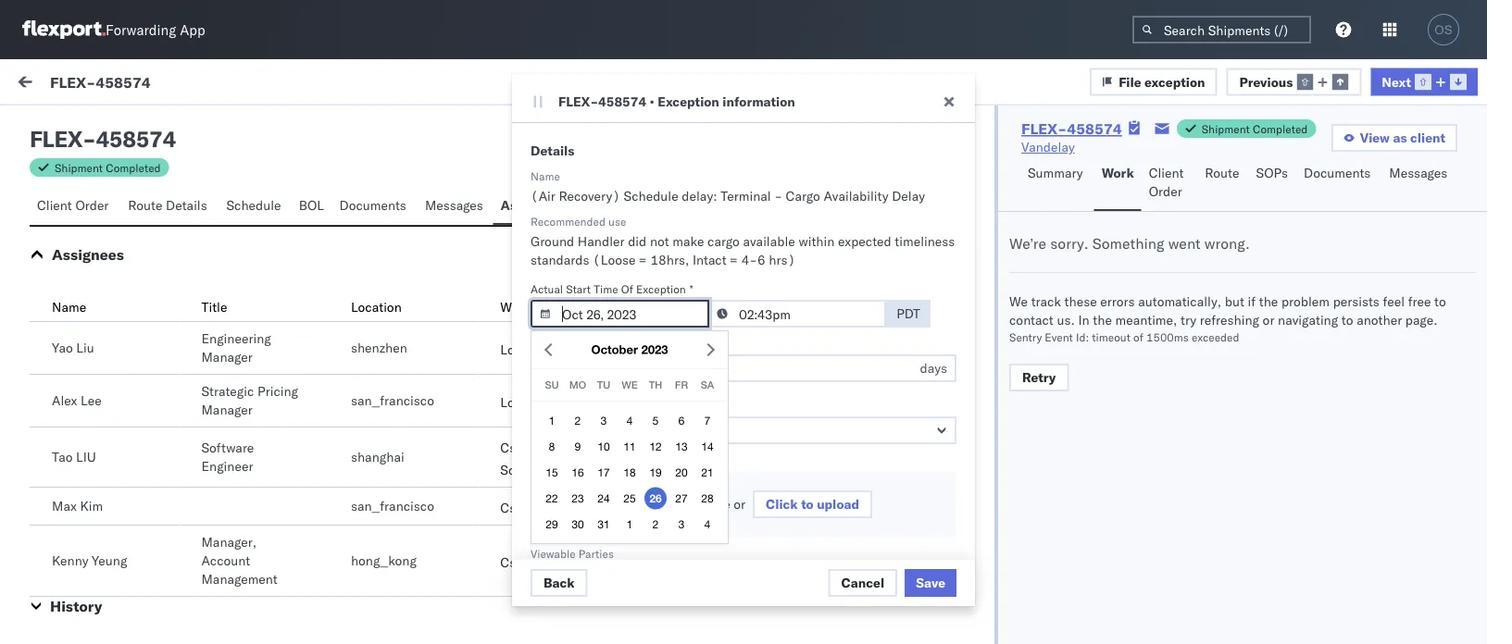 Task type: locate. For each thing, give the bounding box(es) containing it.
2 vertical spatial to
[[801, 497, 814, 513]]

am for 12:33
[[637, 382, 657, 398]]

2 j from the top
[[63, 369, 67, 381]]

pst left 20
[[652, 466, 675, 482]]

0 vertical spatial am
[[637, 215, 657, 232]]

1 vertical spatial test
[[56, 483, 78, 499]]

0 vertical spatial *
[[690, 282, 694, 296]]

2 test from the top
[[131, 367, 156, 384]]

feel
[[1384, 294, 1405, 310]]

3 2026, from the top
[[558, 382, 594, 398]]

1 vertical spatial 1
[[627, 518, 633, 531]]

resize handle column header
[[477, 155, 500, 645], [803, 155, 825, 645], [1129, 155, 1151, 645], [1454, 155, 1477, 645]]

1 horizontal spatial documents
[[1304, 165, 1371, 181]]

1 horizontal spatial or
[[1263, 312, 1275, 328]]

1 (0) from the left
[[82, 118, 106, 134]]

export inside cs export sco import
[[520, 440, 558, 456]]

1 jason- from the top
[[90, 201, 131, 217]]

strategic
[[201, 384, 254, 400]]

assignees
[[501, 197, 564, 214], [52, 246, 124, 264]]

attach
[[531, 453, 565, 467]]

0 vertical spatial 3
[[601, 414, 607, 427]]

0 vertical spatial assignees button
[[493, 189, 571, 225]]

3 j from the top
[[63, 453, 67, 464]]

details
[[531, 143, 575, 159], [166, 197, 207, 214]]

work left related
[[1102, 165, 1135, 181]]

4 dec from the top
[[508, 466, 531, 482]]

1 vertical spatial route
[[128, 197, 163, 214]]

0 horizontal spatial 2
[[575, 414, 581, 427]]

software engineer
[[201, 440, 254, 475]]

schedule up use
[[624, 188, 679, 204]]

2 resize handle column header from the left
[[803, 155, 825, 645]]

external (0)
[[30, 118, 106, 134]]

time up 12:35
[[594, 282, 619, 296]]

2 for topmost 2 'button'
[[575, 414, 581, 427]]

jason- down 'message'
[[90, 201, 131, 217]]

0 vertical spatial work
[[180, 76, 210, 92]]

28 button
[[697, 488, 719, 510]]

Terminal text field
[[531, 417, 957, 445]]

0 vertical spatial client
[[1149, 165, 1184, 181]]

6 right 5 button on the left bottom
[[679, 414, 685, 427]]

26
[[650, 492, 662, 505]]

1 vertical spatial 4
[[705, 518, 711, 531]]

completed up item/shipment
[[1253, 122, 1308, 136]]

3 dec from the top
[[508, 382, 531, 398]]

6 inside 6 "button"
[[679, 414, 685, 427]]

work for my
[[53, 71, 101, 97]]

0 horizontal spatial shipment
[[55, 161, 103, 175]]

resize handle column header for related work item/shipment
[[1454, 155, 1477, 645]]

- up upload
[[834, 466, 842, 482]]

2 cs export from the top
[[501, 555, 558, 571]]

jason- up lee on the bottom left of the page
[[90, 367, 131, 384]]

(0) right internal at left top
[[173, 118, 197, 134]]

3 zhao from the top
[[159, 451, 188, 467]]

3 export from the top
[[520, 555, 558, 571]]

cancel
[[842, 575, 885, 592]]

click to upload button
[[753, 491, 873, 519]]

2 jason-test zhao from the top
[[90, 367, 188, 384]]

-- : -- -- text field
[[708, 300, 887, 328]]

j z down 'message'
[[63, 203, 72, 214]]

0 horizontal spatial or
[[734, 497, 746, 513]]

22 button
[[541, 488, 563, 510]]

1 2026, from the top
[[558, 215, 594, 232]]

1 vertical spatial j z
[[63, 369, 72, 381]]

we for we track these errors automatically, but if the problem persists feel free to contact us. in the meantime, try refreshing or navigating to another page. sentry event id: timeout of 1500ms exceeded
[[1010, 294, 1028, 310]]

external (0) button
[[22, 109, 117, 145]]

2 vertical spatial test
[[56, 566, 78, 582]]

view as client
[[1361, 130, 1446, 146]]

schedule inside name (air recovery) schedule delay: terminal - cargo availability delay
[[624, 188, 679, 204]]

logistics up su
[[501, 342, 553, 358]]

1 z from the top
[[67, 203, 72, 214]]

shanghai
[[351, 449, 405, 466]]

0 horizontal spatial assignees button
[[52, 246, 124, 264]]

flex-458574
[[50, 72, 151, 91], [1022, 120, 1123, 138]]

dec 20, 2026, 12:36 am pst
[[508, 215, 683, 232]]

name
[[531, 169, 560, 183], [52, 299, 86, 315]]

24
[[598, 492, 610, 505]]

jason- down history
[[90, 617, 131, 634]]

2 vertical spatial time
[[622, 337, 646, 351]]

z down 'message'
[[67, 203, 72, 214]]

20, up ground
[[535, 215, 555, 232]]

1 horizontal spatial details
[[531, 143, 575, 159]]

location
[[351, 299, 402, 315]]

1 horizontal spatial import
[[526, 462, 565, 478]]

3 jason- from the top
[[90, 451, 131, 467]]

0 vertical spatial 2
[[575, 414, 581, 427]]

manager, account management
[[201, 535, 278, 588]]

sa
[[701, 379, 714, 391]]

2 down exception root cause *
[[575, 414, 581, 427]]

z left liu
[[67, 453, 72, 464]]

cs inside cs export sco import
[[501, 440, 516, 456]]

name for name
[[52, 299, 86, 315]]

name for name (air recovery) schedule delay: terminal - cargo availability delay
[[531, 169, 560, 183]]

we up the cause
[[622, 379, 638, 391]]

3 jason-test zhao from the top
[[90, 451, 188, 467]]

client order down 'message'
[[37, 197, 109, 214]]

17,
[[535, 466, 555, 482], [535, 549, 555, 565]]

flex- up 1500ms
[[1159, 299, 1198, 315]]

458574 up the wrong. on the top right of the page
[[1198, 215, 1246, 232]]

=
[[639, 252, 647, 268], [730, 252, 738, 268]]

0 vertical spatial 4
[[627, 414, 633, 427]]

4 resize handle column header from the left
[[1454, 155, 1477, 645]]

1 horizontal spatial 1
[[627, 518, 633, 531]]

exception down su
[[531, 399, 581, 413]]

0 vertical spatial flex-458574
[[50, 72, 151, 91]]

track
[[1032, 294, 1062, 310]]

1 test from the top
[[56, 399, 78, 415]]

completed down flex - 458574
[[106, 161, 161, 175]]

my work
[[19, 71, 101, 97]]

0 vertical spatial export
[[520, 440, 558, 456]]

1 vertical spatial 6:47
[[598, 549, 626, 565]]

documents button right 'bol'
[[332, 189, 418, 225]]

logistics down su
[[501, 395, 553, 411]]

shenzhen
[[351, 340, 407, 356]]

z for test
[[67, 453, 72, 464]]

25
[[624, 492, 636, 505]]

1 vertical spatial logistics manager
[[501, 395, 608, 411]]

1 vertical spatial 1 button
[[619, 514, 641, 536]]

4 zhao from the top
[[159, 617, 188, 634]]

logistics manager down su
[[501, 395, 608, 411]]

19
[[650, 466, 662, 479]]

0 vertical spatial ttt
[[56, 233, 70, 249]]

assignees down 'message'
[[52, 246, 124, 264]]

1 vertical spatial j
[[63, 369, 67, 381]]

flex-458574 link
[[1022, 120, 1123, 138]]

1 vertical spatial we
[[622, 379, 638, 391]]

test up history
[[56, 566, 78, 582]]

jason-test zhao up kim
[[90, 451, 188, 467]]

31 button
[[593, 514, 615, 536]]

ttt up yao
[[56, 316, 70, 332]]

import inside cs export sco import
[[526, 462, 565, 478]]

(0)
[[82, 118, 106, 134], [173, 118, 197, 134]]

2 am from the top
[[637, 299, 657, 315]]

* right the cause
[[645, 399, 649, 413]]

exception up "document"
[[658, 94, 720, 110]]

as
[[1394, 130, 1408, 146]]

expected
[[838, 233, 892, 250]]

2 for bottommost 2 'button'
[[653, 518, 659, 531]]

zhao for dec 20, 2026, 12:36 am pst
[[159, 201, 188, 217]]

3 am from the top
[[637, 382, 657, 398]]

logistics manager up su
[[501, 342, 608, 358]]

0 vertical spatial 20,
[[535, 215, 555, 232]]

1 vertical spatial client
[[37, 197, 72, 214]]

shipment down flex
[[55, 161, 103, 175]]

= left "4-"
[[730, 252, 738, 268]]

title
[[201, 299, 227, 315]]

route down flex - 458574
[[128, 197, 163, 214]]

name inside name (air recovery) schedule delay: terminal - cargo availability delay
[[531, 169, 560, 183]]

2 horizontal spatial work
[[1102, 165, 1135, 181]]

= down did
[[639, 252, 647, 268]]

1 vertical spatial documents
[[340, 197, 407, 214]]

cs up "sco"
[[501, 440, 516, 456]]

2
[[575, 414, 581, 427], [653, 518, 659, 531]]

delay
[[892, 188, 926, 204]]

0 horizontal spatial documents button
[[332, 189, 418, 225]]

test
[[131, 201, 156, 217], [131, 367, 156, 384], [131, 451, 156, 467], [131, 617, 156, 634]]

0 horizontal spatial the
[[1093, 312, 1113, 328]]

details left schedule button on the left top
[[166, 197, 207, 214]]

11
[[624, 440, 636, 453]]

test left kim
[[56, 483, 78, 499]]

2 button up 9 button
[[567, 410, 589, 432]]

1 20, from the top
[[535, 215, 555, 232]]

28
[[702, 492, 714, 505]]

4 jason- from the top
[[90, 617, 131, 634]]

0 horizontal spatial shipment completed
[[55, 161, 161, 175]]

messages button left (air
[[418, 189, 493, 225]]

9 button
[[567, 436, 589, 458]]

or right file on the bottom
[[734, 497, 746, 513]]

0 horizontal spatial import
[[137, 76, 176, 92]]

1 cs from the top
[[501, 440, 516, 456]]

drop
[[672, 497, 698, 513]]

0 vertical spatial import
[[137, 76, 176, 92]]

upload
[[817, 497, 860, 513]]

1 vertical spatial 17,
[[535, 549, 555, 565]]

2 zhao from the top
[[159, 367, 188, 384]]

test left lee on the bottom left of the page
[[56, 399, 78, 415]]

we're
[[1010, 234, 1047, 253]]

* down the intact
[[690, 282, 694, 296]]

1 vertical spatial cs
[[501, 500, 516, 516]]

responsibility
[[534, 299, 618, 315]]

manager down mo
[[556, 395, 608, 411]]

order down related
[[1149, 183, 1183, 200]]

details inside button
[[166, 197, 207, 214]]

2 button down the and
[[645, 514, 667, 536]]

0 horizontal spatial details
[[166, 197, 207, 214]]

1 am from the top
[[637, 215, 657, 232]]

3 button down drag and drop a file or
[[671, 514, 693, 536]]

1 horizontal spatial assignees
[[501, 197, 564, 214]]

work right related
[[1202, 161, 1226, 175]]

20, for dec 20, 2026, 12:36 am pst
[[535, 215, 555, 232]]

manager inside strategic pricing manager
[[201, 402, 253, 418]]

work for related
[[1202, 161, 1226, 175]]

pm left 19
[[629, 466, 648, 482]]

z up alex
[[67, 369, 72, 381]]

history
[[50, 598, 102, 616]]

file
[[712, 497, 731, 513]]

0 horizontal spatial route
[[128, 197, 163, 214]]

liu
[[76, 340, 94, 356]]

7 button
[[697, 410, 719, 432]]

22
[[546, 492, 558, 505]]

3 20, from the top
[[535, 382, 555, 398]]

estimated
[[531, 337, 582, 351]]

1 horizontal spatial 2 button
[[645, 514, 667, 536]]

time for actual
[[594, 282, 619, 296]]

documents right the bol button
[[340, 197, 407, 214]]

route for route
[[1206, 165, 1240, 181]]

back
[[544, 575, 575, 592]]

messages button down client
[[1383, 157, 1458, 211]]

0 horizontal spatial 1
[[549, 414, 555, 427]]

cs
[[501, 440, 516, 456], [501, 500, 516, 516], [501, 555, 516, 571]]

2 jason- from the top
[[90, 367, 131, 384]]

ttt down 'message'
[[56, 233, 70, 249]]

work up internal (0) on the top of the page
[[180, 76, 210, 92]]

shipment completed up item/shipment
[[1202, 122, 1308, 136]]

3 z from the top
[[67, 453, 72, 464]]

2 cs from the top
[[501, 500, 516, 516]]

1 horizontal spatial (0)
[[173, 118, 197, 134]]

engineering manager
[[201, 331, 271, 365]]

item/shipment
[[1229, 161, 1305, 175]]

2 ttt from the top
[[56, 316, 70, 332]]

the right if at the top right of the page
[[1260, 294, 1279, 310]]

flex-
[[50, 72, 96, 91], [559, 94, 599, 110], [1022, 120, 1067, 138], [1159, 299, 1198, 315]]

1 horizontal spatial 6
[[758, 252, 766, 268]]

software
[[201, 440, 254, 456]]

2 20, from the top
[[535, 299, 555, 315]]

documents for documents button to the right
[[1304, 165, 1371, 181]]

exception down the 18hrs,
[[636, 282, 686, 296]]

am for 12:35
[[637, 299, 657, 315]]

1 6:47 from the top
[[598, 466, 626, 482]]

0 vertical spatial test
[[56, 399, 78, 415]]

1 cs export from the top
[[501, 500, 558, 516]]

schedule inside button
[[226, 197, 281, 214]]

2 horizontal spatial time
[[622, 337, 646, 351]]

drag and drop a file or
[[615, 497, 746, 513]]

j for test
[[63, 453, 67, 464]]

alex lee
[[52, 393, 102, 409]]

1 horizontal spatial time
[[594, 282, 619, 296]]

something
[[1093, 234, 1165, 253]]

2 san_francisco from the top
[[351, 498, 434, 515]]

4 down a on the bottom
[[705, 518, 711, 531]]

name up (air
[[531, 169, 560, 183]]

16 button
[[567, 462, 589, 484]]

1 vertical spatial messages
[[425, 197, 483, 214]]

client order button down 'message'
[[30, 189, 121, 225]]

1 j from the top
[[63, 203, 67, 214]]

documents for left documents button
[[340, 197, 407, 214]]

1 pm from the top
[[629, 466, 648, 482]]

flex-458574 • exception information
[[559, 94, 796, 110]]

jason-test zhao
[[90, 201, 188, 217], [90, 367, 188, 384], [90, 451, 188, 467], [90, 617, 188, 634]]

2 vertical spatial am
[[637, 382, 657, 398]]

2 2026, from the top
[[558, 299, 594, 315]]

0 vertical spatial 2 button
[[567, 410, 589, 432]]

san_francisco
[[351, 393, 434, 409], [351, 498, 434, 515]]

engineering
[[201, 331, 271, 347]]

1 button down drag
[[619, 514, 641, 536]]

0 vertical spatial j
[[63, 203, 67, 214]]

am right 12:35
[[637, 299, 657, 315]]

0 vertical spatial j z
[[63, 203, 72, 214]]

0 horizontal spatial order
[[75, 197, 109, 214]]

yeung
[[92, 553, 127, 569]]

we up 'contact'
[[1010, 294, 1028, 310]]

4 test from the top
[[131, 617, 156, 634]]

2 (0) from the left
[[173, 118, 197, 134]]

Search Shipments (/) text field
[[1133, 16, 1312, 44]]

1 jason-test zhao from the top
[[90, 201, 188, 217]]

cs export sco import
[[501, 440, 565, 478]]

1 = from the left
[[639, 252, 647, 268]]

flex-458574 down forwarding app link
[[50, 72, 151, 91]]

3 test from the top
[[56, 566, 78, 582]]

event
[[1045, 330, 1074, 344]]

1 down drag
[[627, 518, 633, 531]]

am up did
[[637, 215, 657, 232]]

2 logistics from the top
[[501, 395, 553, 411]]

viewable
[[531, 547, 576, 561]]

client order
[[1149, 165, 1184, 200], [37, 197, 109, 214]]

1 j z from the top
[[63, 203, 72, 214]]

time up (air
[[509, 161, 533, 175]]

0 vertical spatial 4 button
[[619, 410, 641, 432]]

6 inside 'recommended use ground handler did not make cargo available within expected timeliness standards (loose = 18hrs, intact = 4-6 hrs)'
[[758, 252, 766, 268]]

pm
[[629, 466, 648, 482], [629, 549, 648, 565]]

1 horizontal spatial 3 button
[[671, 514, 693, 536]]

1 ttt from the top
[[56, 233, 70, 249]]

we inside the we track these errors automatically, but if the problem persists feel free to contact us. in the meantime, try refreshing or navigating to another page. sentry event id: timeout of 1500ms exceeded
[[1010, 294, 1028, 310]]

1 test from the top
[[131, 201, 156, 217]]

retry
[[1023, 370, 1056, 386]]

1 resize handle column header from the left
[[477, 155, 500, 645]]

0 horizontal spatial (0)
[[82, 118, 106, 134]]

20, down actual
[[535, 299, 555, 315]]

jason-test zhao for dec 17, 2026, 6:47 pm pst
[[90, 451, 188, 467]]

0 horizontal spatial client order button
[[30, 189, 121, 225]]

time right transit
[[622, 337, 646, 351]]

1 vertical spatial assignees
[[52, 246, 124, 264]]

1 horizontal spatial to
[[1342, 312, 1354, 328]]

dec left su
[[508, 382, 531, 398]]

1 san_francisco from the top
[[351, 393, 434, 409]]

flex-458574 up vandelay
[[1022, 120, 1123, 138]]

2 6:47 from the top
[[598, 549, 626, 565]]

documents button down view
[[1297, 157, 1383, 211]]

2026,
[[558, 215, 594, 232], [558, 299, 594, 315], [558, 382, 594, 398], [558, 466, 594, 482], [558, 549, 594, 565]]

3 button up 10 button
[[593, 410, 615, 432]]

history button
[[50, 598, 102, 616]]

work down actual
[[501, 299, 531, 315]]

0 horizontal spatial 6
[[679, 414, 685, 427]]

zhao inside button
[[159, 617, 188, 634]]

18 button
[[619, 462, 641, 484]]

4 jason-test zhao from the top
[[90, 617, 188, 634]]

(0) right external
[[82, 118, 106, 134]]

internal
[[124, 118, 170, 134]]

to down "persists"
[[1342, 312, 1354, 328]]

0 vertical spatial shipment completed
[[1202, 122, 1308, 136]]

2 vertical spatial exception
[[531, 399, 581, 413]]

3 j z from the top
[[63, 453, 72, 464]]

client order for leftmost 'client order' button
[[37, 197, 109, 214]]

max kim
[[52, 498, 103, 515]]

0 horizontal spatial work
[[53, 71, 101, 97]]

3 down root
[[601, 414, 607, 427]]

work up external (0)
[[53, 71, 101, 97]]

tu
[[597, 379, 611, 391]]

1 export from the top
[[520, 440, 558, 456]]

jason-test zhao down history
[[90, 617, 188, 634]]

1 for 1 button to the top
[[549, 414, 555, 427]]

1 horizontal spatial client order
[[1149, 165, 1184, 200]]

0 horizontal spatial to
[[801, 497, 814, 513]]

cs export up back
[[501, 555, 558, 571]]

- down -- : -- -- 'text box'
[[834, 382, 842, 398]]

messages down client
[[1390, 165, 1448, 181]]

1 button up 8 "button"
[[541, 410, 563, 432]]

6 down 'available'
[[758, 252, 766, 268]]

dec 17, 2026, 6:47 pm pst
[[508, 466, 675, 482], [508, 549, 675, 565]]

assignees button down 'message'
[[52, 246, 124, 264]]

client order right work button
[[1149, 165, 1184, 200]]

0 horizontal spatial *
[[645, 399, 649, 413]]

0 horizontal spatial 1 button
[[541, 410, 563, 432]]

2 j z from the top
[[63, 369, 72, 381]]

san_francisco down shenzhen
[[351, 393, 434, 409]]

dec down actual
[[508, 299, 531, 315]]

1 horizontal spatial schedule
[[624, 188, 679, 204]]

17 button
[[593, 462, 615, 484]]

shipment completed
[[1202, 122, 1308, 136], [55, 161, 161, 175]]

0 horizontal spatial completed
[[106, 161, 161, 175]]

458574 left •
[[599, 94, 647, 110]]

4 down the cause
[[627, 414, 633, 427]]

or inside the we track these errors automatically, but if the problem persists feel free to contact us. in the meantime, try refreshing or navigating to another page. sentry event id: timeout of 1500ms exceeded
[[1263, 312, 1275, 328]]

j left liu
[[63, 453, 67, 464]]

1 horizontal spatial name
[[531, 169, 560, 183]]

1 zhao from the top
[[159, 201, 188, 217]]

1 vertical spatial 2 button
[[645, 514, 667, 536]]

8 button
[[541, 436, 563, 458]]

0 horizontal spatial we
[[622, 379, 638, 391]]

su
[[545, 379, 559, 391]]

5 dec from the top
[[508, 549, 531, 565]]

time for estimated
[[622, 337, 646, 351]]

sentry
[[1010, 330, 1042, 344]]

1 horizontal spatial the
[[1260, 294, 1279, 310]]

client order button up went
[[1142, 157, 1198, 211]]

0 vertical spatial messages
[[1390, 165, 1448, 181]]

recommended
[[531, 214, 606, 228]]

3 test from the top
[[131, 451, 156, 467]]

1 vertical spatial work
[[1202, 161, 1226, 175]]

work
[[180, 76, 210, 92], [1102, 165, 1135, 181], [501, 299, 531, 315]]

2 vertical spatial cs
[[501, 555, 516, 571]]

0 vertical spatial logistics manager
[[501, 342, 608, 358]]

to inside click to upload button
[[801, 497, 814, 513]]

export
[[520, 440, 558, 456], [520, 500, 558, 516], [520, 555, 558, 571]]

1 horizontal spatial 3
[[679, 518, 685, 531]]

j z left liu
[[63, 453, 72, 464]]



Task type: describe. For each thing, give the bounding box(es) containing it.
back button
[[531, 570, 588, 598]]

4 for leftmost 4 button
[[627, 414, 633, 427]]

pst up 6 "button"
[[661, 382, 683, 398]]

1 horizontal spatial messages button
[[1383, 157, 1458, 211]]

transit
[[585, 337, 619, 351]]

tao liu
[[52, 449, 96, 466]]

files
[[567, 453, 591, 467]]

upload document
[[615, 129, 727, 146]]

work for work button
[[1102, 165, 1135, 181]]

0 vertical spatial the
[[1260, 294, 1279, 310]]

0 horizontal spatial client
[[37, 197, 72, 214]]

manager up mo
[[556, 342, 608, 358]]

of
[[621, 282, 634, 296]]

13
[[676, 440, 688, 453]]

ttt for dec 20, 2026, 12:35 am pst
[[56, 316, 70, 332]]

1 vertical spatial assignees button
[[52, 246, 124, 264]]

12
[[650, 440, 662, 453]]

route for route details
[[128, 197, 163, 214]]

automatically,
[[1139, 294, 1222, 310]]

jason- inside button
[[90, 617, 131, 634]]

jason- for dec 17, 2026, 6:47 pm pst
[[90, 451, 131, 467]]

os
[[1435, 23, 1453, 37]]

root
[[584, 399, 607, 413]]

8
[[549, 440, 555, 453]]

1 vertical spatial or
[[734, 497, 746, 513]]

10 button
[[593, 436, 615, 458]]

errors
[[1101, 294, 1135, 310]]

2 export from the top
[[520, 500, 558, 516]]

- up cancel
[[834, 549, 842, 565]]

3 resize handle column header from the left
[[1129, 155, 1151, 645]]

MMM D, YYYY text field
[[531, 300, 710, 328]]

15 button
[[541, 462, 563, 484]]

jason- for dec 20, 2026, 12:33 am pst
[[90, 367, 131, 384]]

liu
[[76, 449, 96, 466]]

2 logistics manager from the top
[[501, 395, 608, 411]]

9
[[575, 440, 581, 453]]

20, for dec 20, 2026, 12:35 am pst
[[535, 299, 555, 315]]

impact
[[649, 337, 684, 351]]

3 cs from the top
[[501, 555, 516, 571]]

30
[[572, 518, 584, 531]]

5 button
[[645, 410, 667, 432]]

0 vertical spatial 3 button
[[593, 410, 615, 432]]

make
[[673, 233, 704, 250]]

and
[[646, 497, 668, 513]]

1 horizontal spatial documents button
[[1297, 157, 1383, 211]]

0 horizontal spatial messages button
[[418, 189, 493, 225]]

j z for test
[[63, 453, 72, 464]]

2 dec from the top
[[508, 299, 531, 315]]

jason-test zhao inside button
[[90, 617, 188, 634]]

recovery)
[[559, 188, 621, 204]]

1 vertical spatial exception
[[636, 282, 686, 296]]

intact
[[693, 252, 727, 268]]

contact
[[1010, 312, 1054, 328]]

cancel button
[[829, 570, 898, 598]]

sops button
[[1249, 157, 1297, 211]]

19 button
[[645, 462, 667, 484]]

flex- left •
[[559, 94, 599, 110]]

recommended use ground handler did not make cargo available within expected timeliness standards (loose = 18hrs, intact = 4-6 hrs)
[[531, 214, 959, 268]]

23 button
[[567, 488, 589, 510]]

30 button
[[567, 514, 589, 536]]

sops
[[1257, 165, 1289, 181]]

jason-test zhao for dec 20, 2026, 12:33 am pst
[[90, 367, 188, 384]]

21
[[702, 466, 714, 479]]

flex
[[30, 125, 82, 153]]

2 = from the left
[[730, 252, 738, 268]]

20, for dec 20, 2026, 12:33 am pst
[[535, 382, 555, 398]]

management
[[201, 572, 278, 588]]

27 button
[[671, 488, 693, 510]]

1 vertical spatial to
[[1342, 312, 1354, 328]]

flex- up vandelay
[[1022, 120, 1067, 138]]

458574 up internal at left top
[[96, 72, 151, 91]]

1 vertical spatial 3 button
[[671, 514, 693, 536]]

we for we
[[622, 379, 638, 391]]

1 horizontal spatial 1 button
[[619, 514, 641, 536]]

1 dec 17, 2026, 6:47 pm pst from the top
[[508, 466, 675, 482]]

1 17, from the top
[[535, 466, 555, 482]]

went
[[1169, 234, 1201, 253]]

- down the within
[[834, 299, 842, 315]]

resize handle column header for time
[[803, 155, 825, 645]]

wrong.
[[1205, 234, 1251, 253]]

jason- for dec 20, 2026, 12:36 am pst
[[90, 201, 131, 217]]

resize handle column header for message
[[477, 155, 500, 645]]

458574 left if at the top right of the page
[[1198, 299, 1246, 315]]

actual
[[531, 282, 563, 296]]

20 button
[[671, 462, 693, 484]]

zhao for dec 17, 2026, 6:47 pm pst
[[159, 451, 188, 467]]

2 pm from the top
[[629, 549, 648, 565]]

jason-test zhao for dec 20, 2026, 12:36 am pst
[[90, 201, 188, 217]]

am for 12:36
[[637, 215, 657, 232]]

(0) for external (0)
[[82, 118, 106, 134]]

29
[[546, 518, 558, 531]]

1 horizontal spatial client
[[1149, 165, 1184, 181]]

0 vertical spatial completed
[[1253, 122, 1308, 136]]

msg
[[82, 399, 106, 415]]

manager inside engineering manager
[[201, 349, 253, 365]]

did
[[628, 233, 647, 250]]

dec 20, 2026, 12:33 am pst
[[508, 382, 683, 398]]

j z for ttt
[[63, 203, 72, 214]]

test inside jason-test zhao button
[[131, 617, 156, 634]]

0 horizontal spatial messages
[[425, 197, 483, 214]]

1 vertical spatial completed
[[106, 161, 161, 175]]

Enter integers only number field
[[531, 355, 957, 383]]

0 horizontal spatial work
[[180, 76, 210, 92]]

14 button
[[697, 436, 719, 458]]

flex- right the "my"
[[50, 72, 96, 91]]

4 for the rightmost 4 button
[[705, 518, 711, 531]]

problem
[[1282, 294, 1330, 310]]

test for dec 20, 2026, 12:36 am pst
[[131, 201, 156, 217]]

0 vertical spatial details
[[531, 143, 575, 159]]

j for ttt
[[63, 203, 67, 214]]

work responsibility
[[501, 299, 618, 315]]

cargo
[[708, 233, 740, 250]]

1 horizontal spatial client order button
[[1142, 157, 1198, 211]]

7
[[705, 414, 711, 427]]

0 horizontal spatial time
[[509, 161, 533, 175]]

zhao for dec 20, 2026, 12:33 am pst
[[159, 367, 188, 384]]

forwarding
[[106, 21, 176, 38]]

1 vertical spatial 3
[[679, 518, 685, 531]]

458574 up 'message'
[[96, 125, 176, 153]]

1 logistics manager from the top
[[501, 342, 608, 358]]

0 vertical spatial shipment
[[1202, 122, 1250, 136]]

upload document button
[[603, 124, 831, 152]]

work for work responsibility
[[501, 299, 531, 315]]

29 button
[[541, 514, 563, 536]]

1 horizontal spatial shipment completed
[[1202, 122, 1308, 136]]

- inside name (air recovery) schedule delay: terminal - cargo availability delay
[[775, 188, 783, 204]]

jason-test zhao button
[[11, 599, 1477, 645]]

try
[[1181, 312, 1197, 328]]

2 horizontal spatial to
[[1435, 294, 1447, 310]]

0 vertical spatial assignees
[[501, 197, 564, 214]]

2 z from the top
[[67, 369, 72, 381]]

next
[[1383, 73, 1412, 90]]

timeout
[[1093, 330, 1131, 344]]

0 horizontal spatial 3
[[601, 414, 607, 427]]

forwarding app link
[[22, 20, 205, 39]]

(0) for internal (0)
[[173, 118, 197, 134]]

2 17, from the top
[[535, 549, 555, 565]]

z for ttt
[[67, 203, 72, 214]]

pst down the and
[[652, 549, 675, 565]]

13 button
[[671, 436, 693, 458]]

month  2023-10 element
[[538, 408, 722, 538]]

1 vertical spatial flex-458574
[[1022, 120, 1123, 138]]

retry button
[[1010, 364, 1069, 392]]

1 for the right 1 button
[[627, 518, 633, 531]]

25 button
[[619, 488, 641, 510]]

1 horizontal spatial 4 button
[[697, 514, 719, 536]]

14
[[702, 440, 714, 453]]

1 horizontal spatial order
[[1149, 183, 1183, 200]]

1 dec from the top
[[508, 215, 531, 232]]

drag
[[615, 497, 643, 513]]

ttt for dec 20, 2026, 12:36 am pst
[[56, 233, 70, 249]]

we're sorry. something went wrong.
[[1010, 234, 1251, 253]]

2 dec 17, 2026, 6:47 pm pst from the top
[[508, 549, 675, 565]]

summary
[[1028, 165, 1084, 181]]

0 vertical spatial 1 button
[[541, 410, 563, 432]]

5 2026, from the top
[[558, 549, 594, 565]]

not
[[650, 233, 670, 250]]

24 button
[[593, 488, 615, 510]]

strategic pricing manager
[[201, 384, 298, 418]]

persists
[[1334, 294, 1380, 310]]

23
[[572, 492, 584, 505]]

import inside button
[[137, 76, 176, 92]]

bol button
[[292, 189, 332, 225]]

pst up impact
[[661, 299, 683, 315]]

4 2026, from the top
[[558, 466, 594, 482]]

- up 'message'
[[82, 125, 96, 153]]

client order for the right 'client order' button
[[1149, 165, 1184, 200]]

27
[[676, 492, 688, 505]]

client
[[1411, 130, 1446, 146]]

manager,
[[201, 535, 257, 551]]

flexport. image
[[22, 20, 106, 39]]

15
[[546, 466, 558, 479]]

app
[[180, 21, 205, 38]]

1 logistics from the top
[[501, 342, 553, 358]]

0 vertical spatial exception
[[658, 94, 720, 110]]

october 2023
[[591, 343, 668, 357]]

0 horizontal spatial 4 button
[[619, 410, 641, 432]]

test for dec 17, 2026, 6:47 pm pst
[[131, 451, 156, 467]]

test for dec 20, 2026, 12:33 am pst
[[131, 367, 156, 384]]

458574 up vandelay
[[1067, 120, 1123, 138]]

exceeded
[[1192, 330, 1240, 344]]

route details button
[[121, 189, 219, 225]]

2 test from the top
[[56, 483, 78, 499]]

pst up not
[[661, 215, 683, 232]]

1 vertical spatial shipment completed
[[55, 161, 161, 175]]



Task type: vqa. For each thing, say whether or not it's contained in the screenshot.
the Parties
yes



